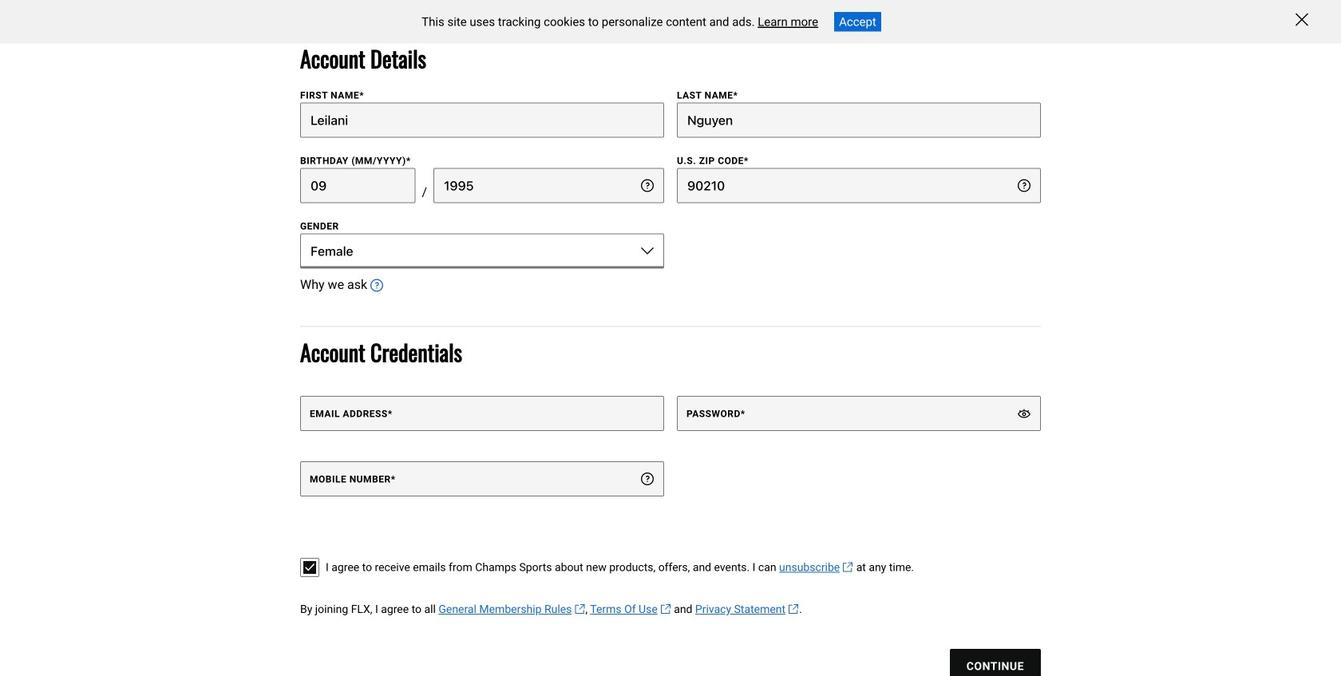 Task type: describe. For each thing, give the bounding box(es) containing it.
1 more information image from the top
[[641, 179, 654, 192]]

cookie banner region
[[0, 0, 1341, 44]]

2 more information image from the top
[[641, 473, 654, 486]]



Task type: locate. For each thing, give the bounding box(es) containing it.
None text field
[[677, 102, 1041, 138]]

0 horizontal spatial more information image
[[370, 279, 383, 292]]

1 vertical spatial more information image
[[641, 473, 654, 486]]

1 horizontal spatial more information image
[[1018, 179, 1031, 192]]

close image
[[1296, 13, 1308, 26]]

None text field
[[300, 102, 664, 138], [300, 168, 415, 203], [434, 168, 664, 203], [677, 168, 1041, 203], [300, 102, 664, 138], [300, 168, 415, 203], [434, 168, 664, 203], [677, 168, 1041, 203]]

show password image
[[1018, 407, 1031, 420]]

required element
[[359, 90, 364, 101], [733, 90, 738, 101], [744, 155, 749, 166], [388, 408, 393, 420], [741, 408, 745, 420], [391, 474, 396, 485]]

None telephone field
[[300, 462, 664, 497]]

None email field
[[300, 396, 664, 431]]

1 vertical spatial more information image
[[370, 279, 383, 292]]

0 vertical spatial more information image
[[1018, 179, 1031, 192]]

None password field
[[677, 396, 1041, 431]]

more information image
[[1018, 179, 1031, 192], [370, 279, 383, 292]]

0 vertical spatial more information image
[[641, 179, 654, 192]]

more information image
[[641, 179, 654, 192], [641, 473, 654, 486]]



